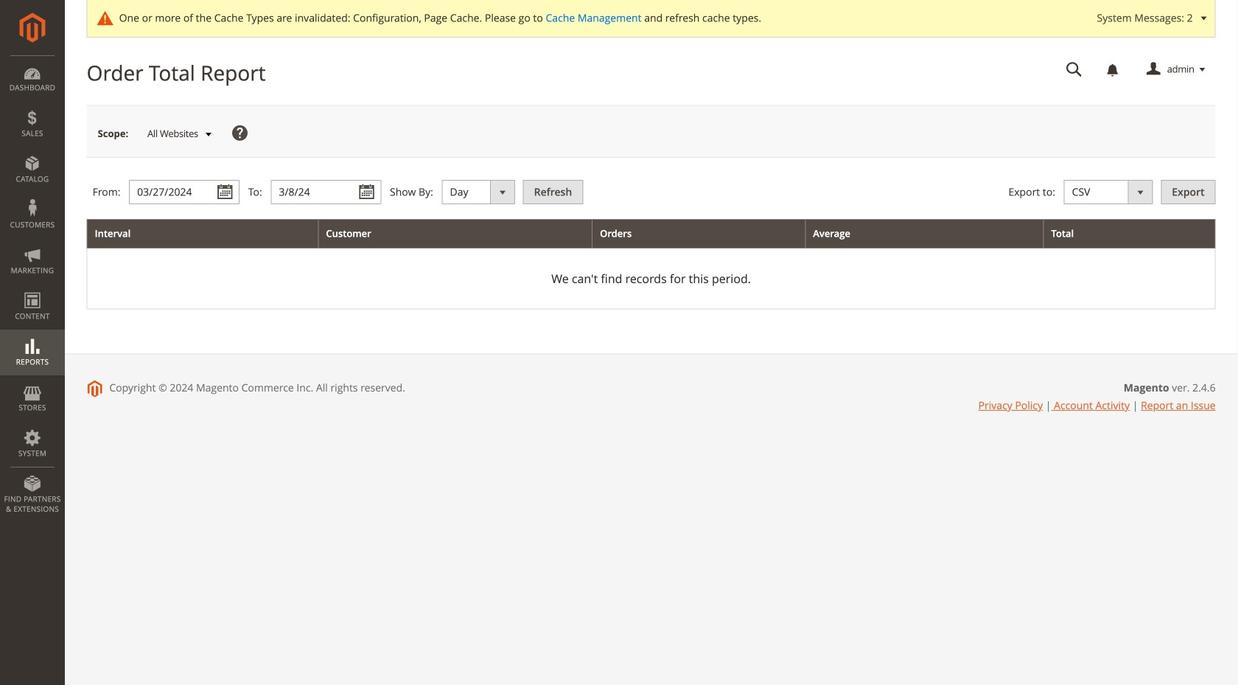 Task type: locate. For each thing, give the bounding box(es) containing it.
menu bar
[[0, 55, 65, 521]]

magento admin panel image
[[20, 13, 45, 43]]

None text field
[[1056, 57, 1093, 83], [129, 180, 240, 204], [271, 180, 382, 204], [1056, 57, 1093, 83], [129, 180, 240, 204], [271, 180, 382, 204]]



